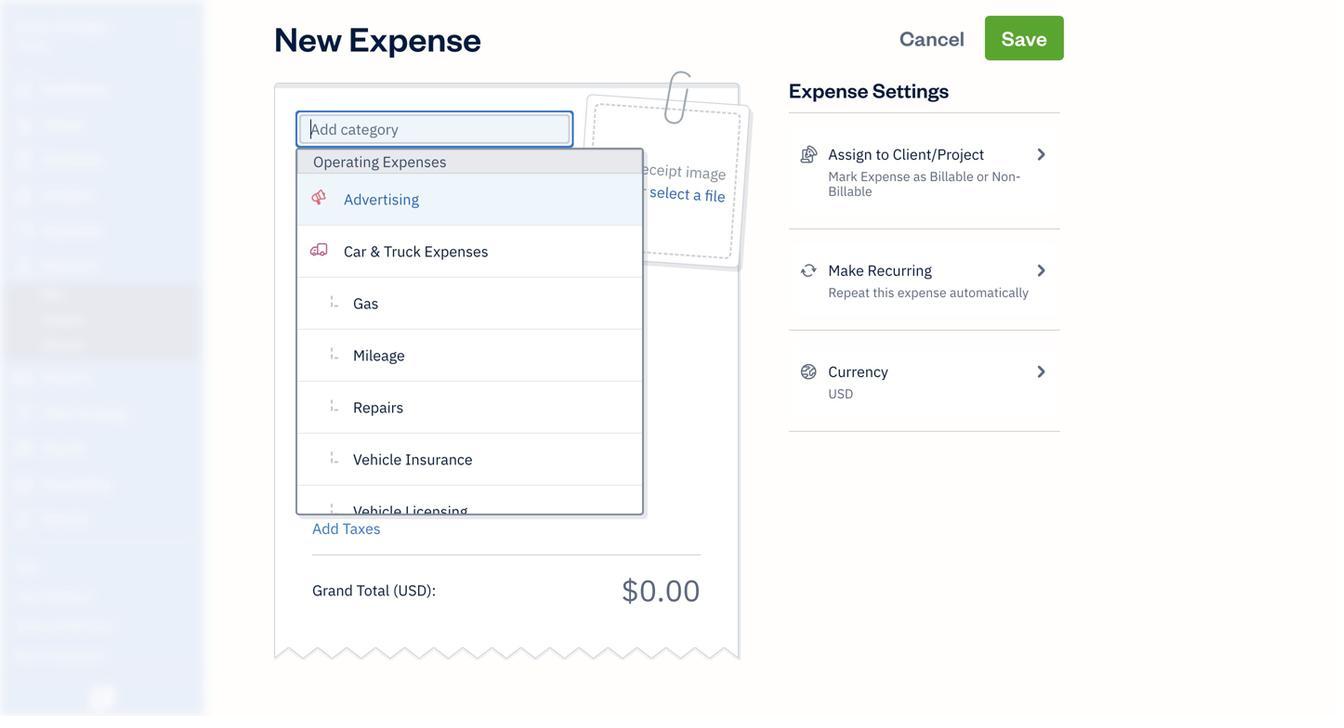 Task type: describe. For each thing, give the bounding box(es) containing it.
vehicle insurance
[[353, 450, 473, 469]]

vehicle licensing
[[353, 502, 468, 521]]

0 vertical spatial expenses
[[383, 152, 447, 171]]

expense settings
[[789, 77, 949, 103]]

file
[[704, 186, 726, 206]]

owner
[[15, 37, 49, 52]]

freshbooks image
[[87, 687, 117, 709]]

refresh image
[[800, 259, 817, 282]]

here
[[598, 178, 630, 200]]

chevronright image
[[1032, 143, 1049, 165]]

or for drag receipt image here or
[[632, 181, 647, 201]]

1 horizontal spatial billable
[[930, 168, 974, 185]]

vehicle for vehicle licensing
[[353, 502, 402, 521]]

save
[[1002, 25, 1047, 51]]

grand
[[312, 581, 353, 600]]

settings image
[[14, 677, 199, 692]]

non-
[[992, 168, 1021, 185]]

chevronright image for currency
[[1032, 361, 1049, 383]]

assign to client/project
[[828, 144, 984, 164]]

total
[[356, 581, 390, 600]]

report image
[[12, 511, 34, 530]]

new expense
[[274, 16, 481, 60]]

):
[[427, 581, 436, 600]]

add taxes
[[312, 519, 381, 538]]

client/project
[[893, 144, 984, 164]]

receipt
[[635, 158, 683, 181]]

taxes
[[342, 519, 381, 538]]

client image
[[12, 116, 34, 135]]

save button
[[985, 16, 1064, 60]]

this
[[873, 284, 894, 301]]

or for mark expense as billable or non- billable
[[977, 168, 989, 185]]

currency
[[828, 362, 888, 381]]

expense for mark expense as billable or non- billable
[[860, 168, 910, 185]]

money image
[[12, 440, 34, 459]]

1 horizontal spatial usd
[[828, 385, 853, 402]]

0 horizontal spatial usd
[[398, 581, 427, 600]]

car
[[344, 242, 366, 261]]

mark expense as billable or non- billable
[[828, 168, 1021, 200]]

as
[[913, 168, 927, 185]]

currencyandlanguage image
[[800, 361, 817, 383]]

licensing
[[405, 502, 468, 521]]

team members image
[[14, 588, 199, 603]]



Task type: locate. For each thing, give the bounding box(es) containing it.
1 vertical spatial expenses
[[424, 242, 488, 261]]

drag receipt image here or
[[598, 156, 727, 201]]

make recurring
[[828, 261, 932, 280]]

operating expenses
[[313, 152, 447, 171]]

timer image
[[12, 405, 34, 424]]

repeat
[[828, 284, 870, 301]]

chart image
[[12, 476, 34, 494]]

a
[[693, 185, 702, 205]]

cancel
[[900, 25, 965, 51]]

1 vertical spatial expense
[[789, 77, 868, 103]]

dashboard image
[[12, 81, 34, 99]]

invoice image
[[12, 187, 34, 205]]

expense
[[897, 284, 947, 301]]

insurance
[[405, 450, 473, 469]]

usd right "total"
[[398, 581, 427, 600]]

billable down assign
[[828, 183, 872, 200]]

vehicle right add
[[353, 502, 402, 521]]

bank connections image
[[14, 648, 199, 663]]

repairs
[[353, 398, 404, 417]]

car & truck expenses
[[344, 242, 488, 261]]

1 vertical spatial usd
[[398, 581, 427, 600]]

Description text field
[[303, 282, 691, 505]]

expenses down category text field
[[383, 152, 447, 171]]

or inside mark expense as billable or non- billable
[[977, 168, 989, 185]]

2 vertical spatial expense
[[860, 168, 910, 185]]

billable
[[930, 168, 974, 185], [828, 183, 872, 200]]

main element
[[0, 0, 251, 716]]

operating
[[313, 152, 379, 171]]

expense inside mark expense as billable or non- billable
[[860, 168, 910, 185]]

select a file button
[[649, 180, 726, 208]]

image
[[685, 162, 727, 184]]

select a file
[[649, 182, 726, 206]]

expense for new expense
[[349, 16, 481, 60]]

add taxes button
[[312, 518, 381, 540]]

ruby
[[15, 16, 50, 36]]

or right here
[[632, 181, 647, 201]]

or left non-
[[977, 168, 989, 185]]

or inside drag receipt image here or
[[632, 181, 647, 201]]

2 chevronright image from the top
[[1032, 361, 1049, 383]]

0 vertical spatial usd
[[828, 385, 853, 402]]

expense image
[[12, 257, 34, 276]]

usd down "currency"
[[828, 385, 853, 402]]

expensesrebilling image
[[800, 143, 817, 165]]

1 vertical spatial chevronright image
[[1032, 361, 1049, 383]]

0 vertical spatial expense
[[349, 16, 481, 60]]

1 vehicle from the top
[[353, 450, 402, 469]]

Date in MM/DD/YYYY format text field
[[312, 164, 433, 184]]

vehicle down repairs
[[353, 450, 402, 469]]

billable down client/project
[[930, 168, 974, 185]]

expense
[[349, 16, 481, 60], [789, 77, 868, 103], [860, 168, 910, 185]]

0 vertical spatial chevronright image
[[1032, 259, 1049, 282]]

select
[[649, 182, 690, 204]]

0 vertical spatial vehicle
[[353, 450, 402, 469]]

settings
[[872, 77, 949, 103]]

estimate image
[[12, 151, 34, 170]]

0 horizontal spatial or
[[632, 181, 647, 201]]

(
[[393, 581, 398, 600]]

to
[[876, 144, 889, 164]]

usd
[[828, 385, 853, 402], [398, 581, 427, 600]]

Amount (USD) text field
[[621, 571, 701, 610]]

ruby oranges owner
[[15, 16, 110, 52]]

recurring
[[868, 261, 932, 280]]

project image
[[12, 370, 34, 388]]

1 chevronright image from the top
[[1032, 259, 1049, 282]]

chevronright image for make recurring
[[1032, 259, 1049, 282]]

or
[[977, 168, 989, 185], [632, 181, 647, 201]]

new
[[274, 16, 342, 60]]

oranges
[[53, 16, 110, 36]]

mileage
[[353, 346, 405, 365]]

make
[[828, 261, 864, 280]]

list box
[[297, 150, 642, 538]]

&
[[370, 242, 380, 261]]

expenses right truck
[[424, 242, 488, 261]]

list box containing operating expenses
[[297, 150, 642, 538]]

1 horizontal spatial or
[[977, 168, 989, 185]]

mark
[[828, 168, 857, 185]]

truck
[[384, 242, 421, 261]]

drag
[[600, 156, 633, 178]]

Category text field
[[310, 118, 469, 140]]

expenses
[[383, 152, 447, 171], [424, 242, 488, 261]]

repeat this expense automatically
[[828, 284, 1029, 301]]

advertising
[[344, 190, 419, 209]]

vehicle for vehicle insurance
[[353, 450, 402, 469]]

automatically
[[950, 284, 1029, 301]]

add
[[312, 519, 339, 538]]

vehicle
[[353, 450, 402, 469], [353, 502, 402, 521]]

grand total ( usd ):
[[312, 581, 436, 600]]

0 horizontal spatial billable
[[828, 183, 872, 200]]

cancel button
[[883, 16, 981, 60]]

chevronright image
[[1032, 259, 1049, 282], [1032, 361, 1049, 383]]

payment image
[[12, 222, 34, 241]]

2 vehicle from the top
[[353, 502, 402, 521]]

apps image
[[14, 558, 199, 573]]

items and services image
[[14, 618, 199, 633]]

assign
[[828, 144, 872, 164]]

1 vertical spatial vehicle
[[353, 502, 402, 521]]

gas
[[353, 294, 379, 313]]



Task type: vqa. For each thing, say whether or not it's contained in the screenshot.
'New'
yes



